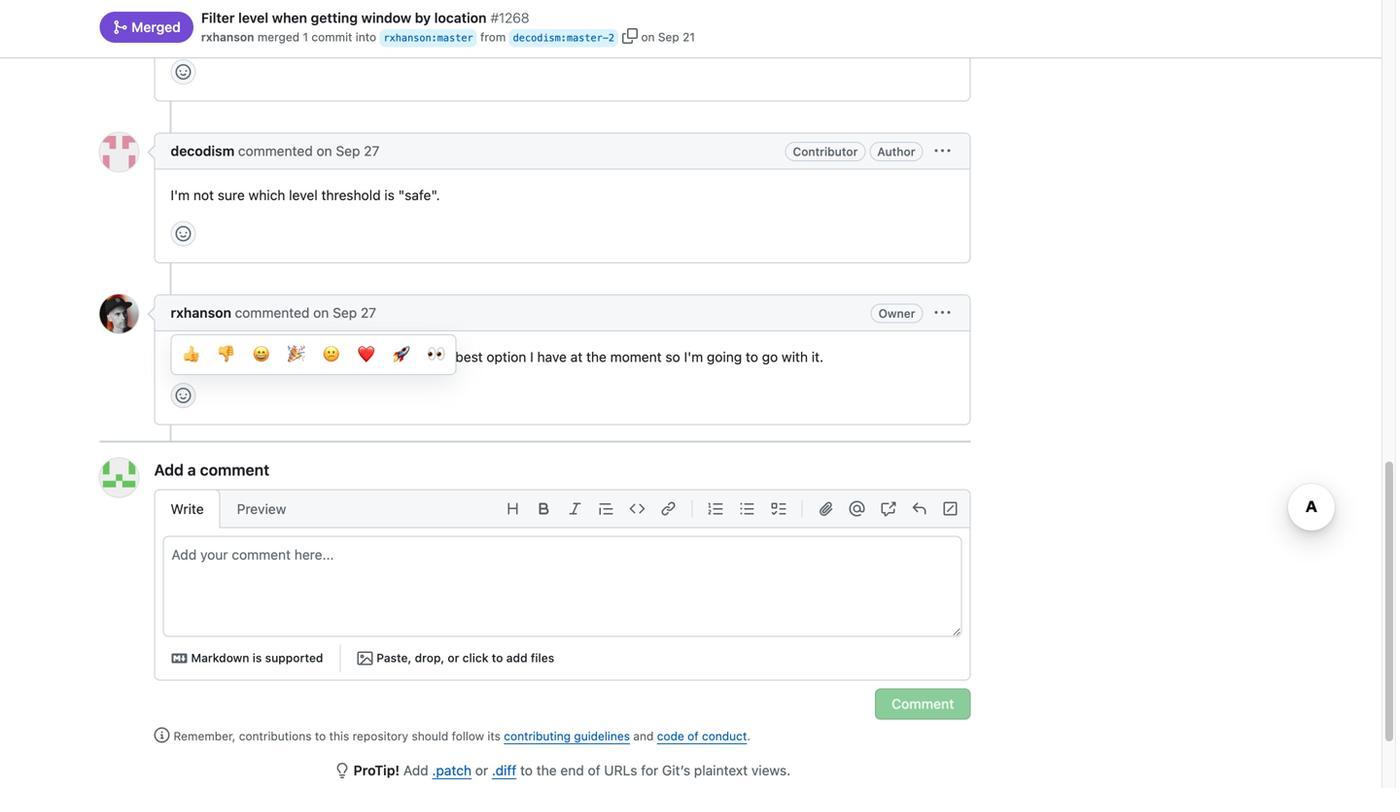 Task type: vqa. For each thing, say whether or not it's contained in the screenshot.
21
yes



Task type: locate. For each thing, give the bounding box(es) containing it.
1 horizontal spatial threshold
[[480, 5, 539, 21]]

on
[[641, 30, 655, 44], [317, 143, 332, 159], [313, 305, 329, 321]]

0 vertical spatial 27
[[364, 143, 380, 159]]

views.
[[752, 763, 791, 779]]

1 vertical spatial add
[[404, 763, 429, 779]]

the
[[788, 5, 808, 21], [432, 349, 452, 365], [587, 349, 607, 365], [537, 763, 557, 779]]

🚀 button
[[386, 340, 417, 371]]

1 vertical spatial sep
[[336, 143, 360, 159]]

2 vertical spatial add or remove reactions image
[[176, 388, 191, 404]]

27
[[364, 143, 380, 159], [361, 305, 377, 321]]

that up "windows"
[[367, 5, 392, 21]]

decodism
[[513, 32, 561, 44], [171, 143, 235, 159]]

on for rxhanson commented on sep 27
[[313, 305, 329, 321]]

add left a
[[154, 461, 184, 480]]

1 horizontal spatial from
[[543, 5, 572, 21]]

2 vertical spatial add or remove reactions element
[[171, 383, 196, 409]]

comment
[[892, 697, 955, 713]]

you
[[259, 25, 281, 42]]

0 horizontal spatial is
[[253, 652, 262, 665]]

windows
[[364, 25, 418, 42]]

this up the light bulb icon
[[329, 730, 349, 744]]

0 horizontal spatial i
[[304, 349, 308, 365]]

mention image
[[850, 502, 865, 517]]

0 horizontal spatial of
[[322, 25, 334, 42]]

2 horizontal spatial of
[[688, 730, 699, 744]]

👀 button
[[421, 340, 452, 371]]

urls
[[604, 763, 638, 779]]

commented up the 😄
[[235, 305, 310, 321]]

menu
[[171, 335, 457, 376]]

edge
[[754, 25, 785, 42]]

any
[[338, 25, 360, 42]]

😄 button
[[246, 340, 277, 371]]

on sep 27 link up 😕
[[313, 305, 377, 321]]

on up i'm not sure which level threshold is "safe".
[[317, 143, 332, 159]]

0 vertical spatial add or remove reactions element
[[171, 60, 196, 85]]

i left have
[[530, 349, 534, 365]]

tasklist image
[[771, 502, 786, 517]]

0 horizontal spatial that
[[367, 5, 392, 21]]

or left click
[[448, 652, 459, 665]]

sep up 😕
[[333, 305, 357, 321]]

commented for decodism
[[238, 143, 313, 159]]

threshold up 23 at the left top of page
[[480, 5, 539, 21]]

1 vertical spatial rxhanson link
[[171, 305, 231, 321]]

add or remove reactions element down the (level
[[171, 60, 196, 85]]

0 vertical spatial on sep 27 link
[[317, 143, 380, 159]]

git's
[[662, 763, 691, 779]]

way
[[681, 5, 705, 21]]

a
[[188, 461, 196, 480]]

1 add or remove reactions image from the top
[[176, 64, 191, 80]]

sure
[[218, 187, 245, 203]]

on right copy 'icon'
[[641, 30, 655, 44]]

add or remove reactions element for i'm not sure which level threshold is "safe".
[[171, 221, 196, 247]]

reply image
[[912, 502, 927, 517]]

git merge image
[[112, 20, 128, 35]]

rxhanson link
[[201, 28, 254, 46], [171, 305, 231, 321]]

i left think
[[304, 349, 308, 365]]

or left .diff link
[[475, 763, 488, 779]]

that right 23 at the left top of page
[[516, 25, 541, 42]]

info image
[[154, 728, 170, 744]]

screen
[[708, 25, 750, 42]]

1 horizontal spatial decodism
[[513, 32, 561, 44]]

window inside 'i've been considering reducing that window level threshold from 1000 to 23. this way it will ignore the notification center (level 23). do you know of any windows above level 23 that would be valid for drag to screen edge snapping?'
[[396, 5, 443, 21]]

add or remove reactions image down the (level
[[176, 64, 191, 80]]

1 horizontal spatial that
[[516, 25, 541, 42]]

add or remove reactions element down not
[[171, 221, 196, 247]]

of right end
[[588, 763, 601, 779]]

1 vertical spatial add or remove reactions element
[[171, 221, 196, 247]]

1 vertical spatial from
[[481, 30, 506, 44]]

0 vertical spatial decodism
[[513, 32, 561, 44]]

from for threshold
[[543, 5, 572, 21]]

1 add or remove reactions element from the top
[[171, 60, 196, 85]]

1 vertical spatial on sep 27 link
[[313, 305, 377, 321]]

contributor
[[793, 145, 858, 159]]

footer
[[0, 782, 1382, 789]]

2 vertical spatial on
[[313, 305, 329, 321]]

getting
[[311, 10, 358, 26]]

1 horizontal spatial i
[[530, 349, 534, 365]]

i'm
[[171, 187, 190, 203], [684, 349, 703, 365]]

0 vertical spatial be
[[586, 25, 601, 42]]

decodism commented on sep 27
[[171, 143, 380, 159]]

0 vertical spatial add or remove reactions image
[[176, 64, 191, 80]]

add or remove reactions element down 👍 button
[[171, 383, 196, 409]]

of inside 'i've been considering reducing that window level threshold from 1000 to 23. this way it will ignore the notification center (level 23). do you know of any windows above level 23 that would be valid for drag to screen edge snapping?'
[[322, 25, 334, 42]]

0 vertical spatial rxhanson link
[[201, 28, 254, 46]]

into
[[356, 30, 377, 44]]

1 vertical spatial be
[[412, 349, 428, 365]]

0 horizontal spatial threshold
[[321, 187, 381, 203]]

add a comment element
[[154, 459, 971, 720]]

from inside 'i've been considering reducing that window level threshold from 1000 to 23. this way it will ignore the notification center (level 23). do you know of any windows above level 23 that would be valid for drag to screen edge snapping?'
[[543, 5, 572, 21]]

: left 2
[[561, 32, 567, 44]]

0 vertical spatial commented
[[238, 143, 313, 159]]

menu containing 👍
[[171, 335, 457, 376]]

😕 button
[[316, 340, 347, 371]]

add or remove reactions image down 👍 button
[[176, 388, 191, 404]]

the right "at" on the left top
[[587, 349, 607, 365]]

for left git's
[[641, 763, 659, 779]]

0 vertical spatial from
[[543, 5, 572, 21]]

1 vertical spatial add or remove reactions image
[[176, 226, 191, 242]]

to left add
[[492, 652, 503, 665]]

rxhanson for rxhanson merged 1 commit into rxhanson : master from decodism : master-2
[[201, 30, 254, 44]]

sep left the 21 on the left top of the page
[[658, 30, 680, 44]]

be left 2
[[586, 25, 601, 42]]

0 vertical spatial for
[[638, 25, 655, 42]]

commented
[[238, 143, 313, 159], [235, 305, 310, 321]]

1 vertical spatial for
[[641, 763, 659, 779]]

rxhanson link for merged 1 commit into
[[201, 28, 254, 46]]

from down #1268 at the left
[[481, 30, 506, 44]]

i'm right so
[[684, 349, 703, 365]]

3 add or remove reactions element from the top
[[171, 383, 196, 409]]

drag
[[659, 25, 688, 42]]

markdown
[[191, 652, 249, 665]]

2 add or remove reactions element from the top
[[171, 221, 196, 247]]

1 vertical spatial on
[[317, 143, 332, 159]]

0 horizontal spatial decodism
[[171, 143, 235, 159]]

2 vertical spatial sep
[[333, 305, 357, 321]]

of
[[322, 25, 334, 42], [688, 730, 699, 744], [588, 763, 601, 779]]

1 vertical spatial threshold
[[321, 187, 381, 203]]

decodism up not
[[171, 143, 235, 159]]

list ordered image
[[709, 502, 724, 517]]

remember, contributions to this repository should follow     its contributing guidelines and code of conduct .
[[174, 730, 751, 744]]

on up 😕
[[313, 305, 329, 321]]

contributing
[[504, 730, 571, 744]]

the left best
[[432, 349, 452, 365]]

the left end
[[537, 763, 557, 779]]

add or remove reactions image down the decodism link
[[176, 226, 191, 242]]

add or remove reactions element
[[171, 60, 196, 85], [171, 221, 196, 247], [171, 383, 196, 409]]

protip!
[[354, 763, 400, 779]]

0 vertical spatial i'm
[[171, 187, 190, 203]]

level
[[447, 5, 476, 21], [238, 10, 269, 26], [464, 25, 492, 42], [289, 187, 318, 203]]

i
[[304, 349, 308, 365], [530, 349, 534, 365]]

: down the location
[[432, 32, 437, 44]]

on sep 27 link up i'm not sure which level threshold is "safe".
[[317, 143, 380, 159]]

rxhanson down by
[[384, 32, 432, 44]]

0 vertical spatial that
[[367, 5, 392, 21]]

1 vertical spatial this
[[329, 730, 349, 744]]

decodism right 23 at the left top of page
[[513, 32, 561, 44]]

0 vertical spatial of
[[322, 25, 334, 42]]

code of conduct link
[[657, 730, 747, 744]]

from
[[543, 5, 572, 21], [481, 30, 506, 44]]

2 : from the left
[[561, 32, 567, 44]]

rxhanson up 👍
[[171, 305, 231, 321]]

0 vertical spatial is
[[385, 187, 395, 203]]

0 vertical spatial or
[[448, 652, 459, 665]]

commented up which
[[238, 143, 313, 159]]

of right "code" on the bottom left of page
[[688, 730, 699, 744]]

27 up ❤️
[[361, 305, 377, 321]]

0 vertical spatial threshold
[[480, 5, 539, 21]]

👍 button
[[176, 340, 207, 371]]

been
[[196, 5, 228, 21]]

on for decodism commented on sep 27
[[317, 143, 332, 159]]

threshold left "safe".
[[321, 187, 381, 203]]

sep for rxhanson commented on sep 27
[[333, 305, 357, 321]]

notification
[[812, 5, 884, 21]]

of left any
[[322, 25, 334, 42]]

to inside button
[[492, 652, 503, 665]]

is left supported
[[253, 652, 262, 665]]

2 add or remove reactions image from the top
[[176, 226, 191, 242]]

cross reference image
[[881, 502, 896, 517]]

2
[[609, 32, 615, 44]]

it.
[[812, 349, 824, 365]]

show options image
[[935, 306, 951, 321]]

or
[[448, 652, 459, 665], [475, 763, 488, 779]]

1 vertical spatial 27
[[361, 305, 377, 321]]

going
[[707, 349, 742, 365]]

for down 23. in the left of the page
[[638, 25, 655, 42]]

1 horizontal spatial :
[[561, 32, 567, 44]]

1 horizontal spatial add
[[404, 763, 429, 779]]

window up into
[[361, 10, 412, 26]]

1 vertical spatial or
[[475, 763, 488, 779]]

❤️ button
[[351, 340, 382, 371]]

🎉
[[288, 344, 305, 366]]

paperclip image
[[818, 502, 834, 517]]

write tab panel
[[155, 537, 970, 681]]

0 horizontal spatial from
[[481, 30, 506, 44]]

2 i from the left
[[530, 349, 534, 365]]

rxhanson link down filter
[[201, 28, 254, 46]]

0 vertical spatial add
[[154, 461, 184, 480]]

  text field
[[164, 538, 961, 637]]

sep up i'm not sure which level threshold is "safe".
[[336, 143, 360, 159]]

👎 button
[[211, 340, 242, 371]]

0 vertical spatial this
[[346, 349, 369, 365]]

the up snapping?
[[788, 5, 808, 21]]

1
[[303, 30, 308, 44]]

1 vertical spatial commented
[[235, 305, 310, 321]]

0 horizontal spatial or
[[448, 652, 459, 665]]

is left "safe".
[[385, 187, 395, 203]]

.patch
[[432, 763, 472, 779]]

1 horizontal spatial be
[[586, 25, 601, 42]]

rxhanson down filter
[[201, 30, 254, 44]]

2 vertical spatial of
[[588, 763, 601, 779]]

rxhanson link up 👍
[[171, 305, 231, 321]]

0 vertical spatial on
[[641, 30, 655, 44]]

:
[[432, 32, 437, 44], [561, 32, 567, 44]]

add left .patch on the bottom left
[[404, 763, 429, 779]]

be right 🚀
[[412, 349, 428, 365]]

code image
[[630, 502, 645, 517]]

to down way
[[691, 25, 704, 42]]

option
[[487, 349, 527, 365]]

window up rxhanson merged 1 commit into rxhanson : master from decodism : master-2
[[396, 5, 443, 21]]

threshold
[[480, 5, 539, 21], [321, 187, 381, 203]]

this right 😕
[[346, 349, 369, 365]]

decodism link
[[171, 143, 235, 159]]

paste,
[[377, 652, 412, 665]]

that
[[367, 5, 392, 21], [516, 25, 541, 42]]

0 horizontal spatial :
[[432, 32, 437, 44]]

level right which
[[289, 187, 318, 203]]

1 horizontal spatial i'm
[[684, 349, 703, 365]]

add or remove reactions image
[[176, 64, 191, 80], [176, 226, 191, 242], [176, 388, 191, 404]]

i'm left not
[[171, 187, 190, 203]]

its
[[488, 730, 501, 744]]

from up would
[[543, 5, 572, 21]]

above
[[422, 25, 460, 42]]

protip! add .patch or .diff to the end of urls for git's plaintext views.
[[354, 763, 791, 779]]

would
[[545, 25, 582, 42]]

1 horizontal spatial is
[[385, 187, 395, 203]]

sep
[[658, 30, 680, 44], [336, 143, 360, 159], [333, 305, 357, 321]]

1 vertical spatial is
[[253, 652, 262, 665]]

be inside 'i've been considering reducing that window level threshold from 1000 to 23. this way it will ignore the notification center (level 23). do you know of any windows above level 23 that would be valid for drag to screen edge snapping?'
[[586, 25, 601, 42]]

27 up i'm not sure which level threshold is "safe".
[[364, 143, 380, 159]]

sep for decodism commented on sep 27
[[336, 143, 360, 159]]

this
[[651, 5, 677, 21]]

and
[[634, 730, 654, 744]]



Task type: describe. For each thing, give the bounding box(es) containing it.
merged
[[128, 19, 181, 35]]

preview button
[[220, 490, 303, 529]]

add a comment
[[154, 461, 270, 480]]

code
[[657, 730, 685, 744]]

23.
[[627, 5, 647, 21]]

files
[[531, 652, 555, 665]]

copy image
[[623, 28, 638, 44]]

comment button
[[875, 689, 971, 720]]

to left 23. in the left of the page
[[611, 5, 623, 21]]

@decodism
[[171, 349, 247, 365]]

to left "go" at top
[[746, 349, 759, 365]]

image image
[[357, 651, 373, 667]]

considering
[[231, 5, 305, 21]]

3 add or remove reactions image from the top
[[176, 388, 191, 404]]

rxhanson inside rxhanson merged 1 commit into rxhanson : master from decodism : master-2
[[384, 32, 432, 44]]

know
[[285, 25, 318, 42]]

(level
[[171, 25, 204, 42]]

@decodism image
[[100, 133, 139, 172]]

write
[[171, 502, 204, 518]]

add
[[507, 652, 528, 665]]

markdown image
[[172, 651, 187, 667]]

go
[[762, 349, 778, 365]]

commit
[[312, 30, 353, 44]]

filter level when getting window by location link
[[201, 8, 487, 28]]

👀
[[428, 344, 445, 366]]

do
[[237, 25, 255, 42]]

from for master
[[481, 30, 506, 44]]

link image
[[661, 502, 676, 517]]

for inside 'i've been considering reducing that window level threshold from 1000 to 23. this way it will ignore the notification center (level 23). do you know of any windows above level 23 that would be valid for drag to screen edge snapping?'
[[638, 25, 655, 42]]

contributions
[[239, 730, 312, 744]]

with
[[782, 349, 808, 365]]

which
[[249, 187, 285, 203]]

0 vertical spatial sep
[[658, 30, 680, 44]]

end
[[561, 763, 584, 779]]

😄
[[253, 344, 270, 366]]

,
[[247, 349, 251, 365]]

reducing
[[308, 5, 364, 21]]

@rxhanson image
[[100, 295, 139, 334]]

location
[[435, 10, 487, 26]]

on sep 27 link for rxhanson commented on sep 27
[[313, 305, 377, 321]]

master
[[437, 32, 473, 44]]

rxhanson commented on sep 27
[[171, 305, 377, 321]]

1 i from the left
[[304, 349, 308, 365]]

0 horizontal spatial add
[[154, 461, 184, 480]]

23
[[496, 25, 512, 42]]

thanks!
[[255, 349, 301, 365]]

merged
[[258, 30, 300, 44]]

comment
[[200, 461, 270, 480]]

at
[[571, 349, 583, 365]]

will
[[721, 5, 741, 21]]

preview
[[237, 502, 286, 518]]

add or remove reactions image for i'm not sure which level threshold is "safe".
[[176, 226, 191, 242]]

or inside paste, drop, or click to add files button
[[448, 652, 459, 665]]

.
[[747, 730, 751, 744]]

add or remove reactions image for i've been considering reducing that window level threshold from 1000 to 23. this way it will ignore the notification center (level 23). do you know of any windows above level 23 that would be valid for drag to screen edge snapping?
[[176, 64, 191, 80]]

1 vertical spatial that
[[516, 25, 541, 42]]

on sep 27 link for decodism commented on sep 27
[[317, 143, 380, 159]]

when
[[272, 10, 307, 26]]

light bulb image
[[334, 764, 350, 779]]

valid
[[605, 25, 634, 42]]

commented for rxhanson
[[235, 305, 310, 321]]

markdown is supported link
[[163, 646, 332, 673]]

markdown is supported
[[191, 652, 323, 665]]

1 horizontal spatial of
[[588, 763, 601, 779]]

center
[[888, 5, 930, 21]]

.patch link
[[432, 763, 472, 779]]

is inside write tab panel
[[253, 652, 262, 665]]

paste, drop, or click to add files button
[[348, 646, 563, 673]]

remember,
[[174, 730, 236, 744]]

so
[[666, 349, 681, 365]]

@decodism , thanks! i think this might be the best option i have at the moment so i'm going to go with it.
[[171, 349, 824, 365]]

decodism inside rxhanson merged 1 commit into rxhanson : master from decodism : master-2
[[513, 32, 561, 44]]

.diff
[[492, 763, 517, 779]]

rxhanson for rxhanson commented on sep 27
[[171, 305, 231, 321]]

add a comment tab list
[[154, 490, 303, 529]]

contributing guidelines link
[[504, 730, 630, 744]]

1 vertical spatial i'm
[[684, 349, 703, 365]]

❤️
[[358, 344, 375, 366]]

heading image
[[505, 502, 521, 517]]

on sep 21
[[641, 30, 695, 44]]

21
[[683, 30, 695, 44]]

should
[[412, 730, 449, 744]]

1 horizontal spatial or
[[475, 763, 488, 779]]

to right contributions
[[315, 730, 326, 744]]

threshold inside 'i've been considering reducing that window level threshold from 1000 to 23. this way it will ignore the notification center (level 23). do you know of any windows above level 23 that would be valid for drag to screen edge snapping?'
[[480, 5, 539, 21]]

level up master at the top left of page
[[447, 5, 476, 21]]

follow
[[452, 730, 484, 744]]

conduct
[[702, 730, 747, 744]]

diff ignored image
[[943, 502, 959, 517]]

add or remove reactions element for i've been considering reducing that window level threshold from 1000 to 23. this way it will ignore the notification center (level 23). do you know of any windows above level 23 that would be valid for drag to screen edge snapping?
[[171, 60, 196, 85]]

rxhanson link for commented
[[171, 305, 231, 321]]

write button
[[154, 490, 220, 529]]

not
[[193, 187, 214, 203]]

1 vertical spatial of
[[688, 730, 699, 744]]

#1268
[[491, 10, 530, 26]]

.diff link
[[492, 763, 517, 779]]

👎
[[218, 344, 235, 366]]

think
[[311, 349, 342, 365]]

i'm not sure which level threshold is "safe".
[[171, 187, 440, 203]]

list unordered image
[[740, 502, 755, 517]]

show options image
[[935, 144, 951, 159]]

23).
[[208, 25, 234, 42]]

1 : from the left
[[432, 32, 437, 44]]

level up merged
[[238, 10, 269, 26]]

0 horizontal spatial i'm
[[171, 187, 190, 203]]

quote image
[[599, 502, 614, 517]]

to right .diff link
[[520, 763, 533, 779]]

guidelines
[[574, 730, 630, 744]]

plaintext
[[694, 763, 748, 779]]

bold image
[[536, 502, 552, 517]]

ignore
[[745, 5, 784, 21]]

  text field inside write tab panel
[[164, 538, 961, 637]]

😕
[[323, 344, 340, 366]]

supported
[[265, 652, 323, 665]]

author
[[878, 145, 916, 159]]

level left 23 at the left top of page
[[464, 25, 492, 42]]

by
[[415, 10, 431, 26]]

0 horizontal spatial be
[[412, 349, 428, 365]]

27 for rxhanson commented on sep 27
[[361, 305, 377, 321]]

italic image
[[568, 502, 583, 517]]

27 for decodism commented on sep 27
[[364, 143, 380, 159]]

1 vertical spatial decodism
[[171, 143, 235, 159]]

click
[[463, 652, 489, 665]]

🎉 button
[[281, 340, 312, 371]]

drop,
[[415, 652, 445, 665]]

@terryturtle85 image
[[100, 459, 139, 498]]

👍
[[183, 344, 200, 366]]

it
[[709, 5, 717, 21]]

i've been considering reducing that window level threshold from 1000 to 23. this way it will ignore the notification center (level 23). do you know of any windows above level 23 that would be valid for drag to screen edge snapping?
[[171, 5, 930, 42]]

filter
[[201, 10, 235, 26]]

the inside 'i've been considering reducing that window level threshold from 1000 to 23. this way it will ignore the notification center (level 23). do you know of any windows above level 23 that would be valid for drag to screen edge snapping?'
[[788, 5, 808, 21]]



